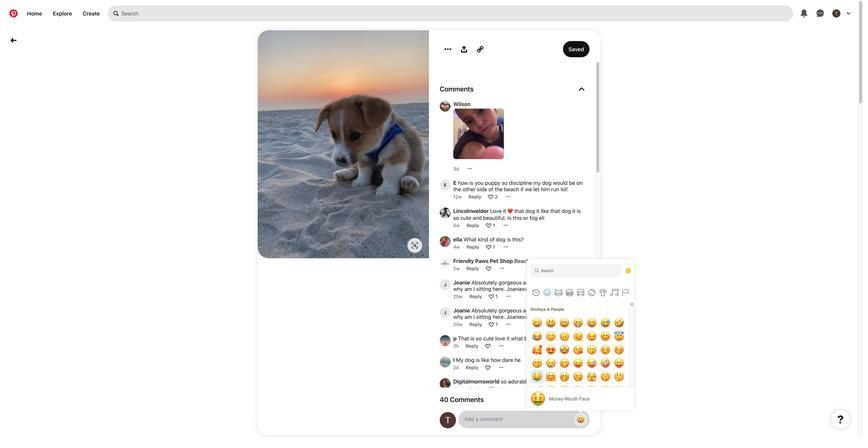 Task type: vqa. For each thing, say whether or not it's contained in the screenshot.
middle '·'
no



Task type: describe. For each thing, give the bounding box(es) containing it.
Add a comment field
[[465, 417, 569, 423]]

1 for digitalmomsworld link
[[496, 387, 498, 393]]

that
[[458, 336, 470, 342]]

reply button for paws
[[467, 266, 480, 272]]

&
[[547, 308, 550, 312]]

wink image
[[586, 330, 599, 344]]

photo
[[567, 258, 582, 265]]

how inside 'e how is you puppy so discipline my dog would be on the other side of the beach if we let him run lol!'
[[458, 180, 468, 186]]

absolutely gorgeous and the puppy saying why am i sitting here. joaniexxxx for joanie icon
[[454, 280, 577, 293]]

click to shop image
[[412, 243, 419, 249]]

sitting for joanie image
[[477, 314, 492, 321]]

3h
[[454, 344, 459, 349]]

grin image
[[572, 317, 585, 330]]

it right love
[[507, 336, 510, 342]]

lol!
[[561, 186, 568, 193]]

lincolnwelder
[[454, 208, 489, 215]]

explore
[[53, 10, 72, 17]]

joy image
[[531, 330, 544, 344]]

here. for joanie icon
[[493, 286, 506, 293]]

shop
[[500, 258, 513, 265]]

Search text field
[[122, 5, 794, 22]]

face
[[580, 397, 590, 402]]

smileys & people element
[[528, 303, 630, 438]]

reply for so
[[470, 387, 483, 393]]

digitalmomsworld image
[[440, 379, 451, 390]]

the up 12w
[[454, 186, 462, 193]]

react image for shop
[[486, 266, 492, 272]]

money-
[[549, 397, 565, 402]]

be
[[569, 180, 576, 186]]

digitalmomsworld so adorable
[[454, 379, 530, 386]]

and for joanie image
[[524, 308, 533, 314]]

puppy for joanie "link" associated with joanie icon
[[543, 280, 559, 286]]

absolutely for joanie icon
[[472, 280, 498, 286]]

puppy inside 'e how is you puppy so discipline my dog would be on the other side of the beach if we let him run lol!'
[[485, 180, 501, 186]]

reply button for so
[[470, 387, 483, 393]]

if
[[521, 186, 524, 193]]

saved button
[[564, 41, 590, 57]]

beach
[[505, 186, 520, 193]]

face with open eyes and hand over mouth image
[[572, 371, 585, 384]]

you
[[475, 180, 484, 186]]

it up eli
[[537, 208, 540, 215]]

1 horizontal spatial how
[[491, 357, 501, 364]]

2d
[[454, 365, 459, 371]]

1 button for digitalmomsworld link
[[496, 387, 498, 393]]

p link
[[454, 336, 457, 342]]

is left this?
[[507, 237, 511, 243]]

l my dog is like how dare he
[[454, 357, 521, 364]]

terry turtle image
[[833, 9, 841, 18]]

or
[[524, 215, 529, 222]]

e link
[[454, 180, 457, 186]]

2 button
[[495, 194, 498, 200]]

is
[[508, 215, 512, 222]]

eli
[[539, 215, 545, 222]]

charlotte 💗 link
[[440, 423, 451, 434]]

reply button for how
[[469, 194, 482, 200]]

reply button for my
[[466, 365, 479, 371]]

star struck image
[[558, 344, 572, 357]]

!!!
[[546, 258, 551, 265]]

20w for joanie image
[[454, 322, 463, 328]]

is inside love it ❤️ that dog it like that dog it is so cute and beautiful. is this or fog eli
[[577, 208, 581, 215]]

my
[[534, 180, 541, 186]]

sweat smile image
[[599, 317, 613, 330]]

digitalmomsworld link
[[454, 379, 500, 386]]

thinking face image
[[613, 371, 626, 384]]

create
[[83, 10, 100, 17]]

upside-down face image
[[558, 330, 572, 344]]

😃
[[577, 415, 585, 425]]

expand icon image
[[580, 86, 585, 92]]

a link
[[440, 401, 451, 411]]

1 that from the left
[[515, 208, 524, 215]]

joaniexxxx for joanie image
[[507, 314, 534, 321]]

kissing closed eyes image
[[613, 344, 626, 357]]

adorable
[[508, 379, 530, 386]]

breed?
[[525, 336, 542, 342]]

saying for joanie "link" associated with joanie icon
[[560, 280, 576, 286]]

search icon image
[[113, 11, 119, 16]]

blush image
[[599, 330, 613, 344]]

1 vertical spatial of
[[490, 237, 495, 243]]

the up 2
[[495, 186, 503, 193]]

this
[[513, 215, 522, 222]]

reply for that
[[466, 344, 479, 349]]

mouth
[[565, 397, 578, 402]]

would
[[553, 180, 568, 186]]

ella what kind of dog is this?
[[454, 237, 524, 243]]

ella link
[[454, 237, 463, 243]]

what
[[464, 237, 477, 243]]

him
[[541, 186, 550, 193]]

40
[[440, 396, 449, 404]]

and for joanie icon
[[524, 280, 533, 286]]

joanie image
[[440, 280, 451, 291]]

is inside 'e how is you puppy so discipline my dog would be on the other side of the beach if we let him run lol!'
[[470, 180, 474, 186]]

kissing smiling eyes image
[[531, 357, 544, 371]]

it left ❤️
[[504, 208, 507, 215]]

https://i.pinimg.com/150x150/b3/a6/34/b3a6348caf1137ce288eb16c28bae924.jpg image
[[454, 109, 504, 159]]

react image for is
[[485, 365, 491, 371]]

relaxed image
[[599, 344, 613, 357]]

joanie image
[[440, 308, 451, 319]]

5w
[[454, 223, 460, 229]]

joanie for joanie image
[[454, 308, 470, 314]]

why for joanie image
[[454, 314, 464, 321]]

the down lover at the bottom of page
[[534, 280, 542, 286]]

reply button for what
[[467, 245, 480, 250]]

of inside 'e how is you puppy so discipline my dog would be on the other side of the beach if we let him run lol!'
[[489, 186, 494, 193]]

wilson image
[[440, 101, 451, 112]]

so left adorable
[[501, 379, 507, 386]]

0 vertical spatial react image
[[486, 223, 492, 228]]

❤️
[[508, 208, 513, 215]]

digitalmomsworld
[[454, 379, 500, 386]]

what
[[512, 336, 523, 342]]

love
[[496, 336, 506, 342]]

friendly paws pet shop beach lover !!! great photo
[[454, 258, 582, 265]]

create link
[[77, 5, 105, 22]]

money-mouth face
[[549, 397, 590, 402]]

love
[[491, 208, 502, 215]]

smiley image
[[545, 317, 558, 330]]

joanie link for joanie icon
[[454, 280, 470, 286]]

grinning image
[[531, 317, 544, 330]]

side
[[477, 186, 487, 193]]

run
[[552, 186, 560, 193]]

face with peeking eye image
[[586, 371, 599, 384]]

gorgeous for joanie icon
[[499, 280, 522, 286]]

smileys & people
[[531, 308, 565, 312]]

Type to search for an emoji text field
[[531, 265, 622, 278]]

stuck out tongue closed eyes image
[[613, 357, 626, 371]]

friendly
[[454, 258, 474, 265]]

2w
[[454, 266, 460, 272]]

zany face image
[[599, 357, 613, 371]]

l link
[[454, 357, 455, 364]]

smiling face with 3 hearts image
[[531, 344, 544, 357]]

30w
[[454, 387, 463, 393]]

e how is you puppy so discipline my dog would be on the other side of the beach if we let him run lol!
[[454, 180, 585, 193]]

135
[[559, 397, 568, 403]]

2
[[495, 194, 498, 200]]

a image
[[440, 401, 451, 411]]

he
[[515, 357, 521, 364]]

people
[[551, 308, 565, 312]]

smileys
[[531, 308, 546, 312]]

kind
[[478, 237, 489, 243]]



Task type: locate. For each thing, give the bounding box(es) containing it.
heart eyes image
[[545, 344, 558, 357]]

puppy up the smiley image
[[543, 308, 559, 314]]

puppy down the !!!
[[543, 280, 559, 286]]

1 20w from the top
[[454, 294, 463, 300]]

rolling on the floor laughing image
[[613, 317, 626, 330]]

is right that
[[471, 336, 475, 342]]

face with hand over mouth image
[[558, 371, 572, 384]]

react image down friendly paws pet shop link
[[486, 266, 492, 272]]

i right joanie icon
[[474, 286, 475, 293]]

joaniexxxx down smileys
[[507, 314, 534, 321]]

2 that from the left
[[551, 208, 561, 215]]

reply for what
[[467, 245, 480, 250]]

2 absolutely gorgeous and the puppy saying why am i sitting here. joaniexxxx from the top
[[454, 308, 577, 321]]

love it ❤️ that dog it like that dog it is so cute and beautiful. is this or fog eli
[[454, 208, 583, 222]]

0 horizontal spatial how
[[458, 180, 468, 186]]

absolutely gorgeous and the puppy saying why am i sitting here. joaniexxxx up what
[[454, 308, 577, 321]]

reaction image
[[578, 396, 586, 404]]

we
[[526, 186, 532, 193]]

am for joanie icon
[[465, 286, 472, 293]]

1 vertical spatial joanie link
[[454, 308, 470, 314]]

20w for joanie icon
[[454, 294, 463, 300]]

1 button for "ella" 'link' at the bottom right of page
[[493, 245, 495, 250]]

xx
[[543, 336, 549, 342]]

so
[[502, 180, 508, 186], [454, 215, 459, 222], [476, 336, 482, 342], [501, 379, 507, 386]]

like up digitalmomsworld so adorable
[[482, 357, 490, 364]]

1 vertical spatial cute
[[483, 336, 494, 342]]

20w down '2w'
[[454, 294, 463, 300]]

comments down 30w
[[450, 396, 484, 404]]

and up 'grinning' image
[[524, 308, 533, 314]]

the left &
[[534, 308, 542, 314]]

i
[[474, 286, 475, 293], [474, 314, 475, 321]]

1 vertical spatial and
[[524, 280, 533, 286]]

smile image
[[558, 317, 572, 330]]

discipline
[[509, 180, 532, 186]]

why right joanie image
[[454, 314, 464, 321]]

kissing image
[[586, 344, 599, 357]]

so up 5w
[[454, 215, 459, 222]]

react image down l my dog is like how dare he
[[485, 365, 491, 371]]

like up eli
[[541, 208, 549, 215]]

is
[[470, 180, 474, 186], [577, 208, 581, 215], [507, 237, 511, 243], [471, 336, 475, 342], [476, 357, 480, 364]]

comments button
[[440, 85, 585, 93]]

home link
[[22, 5, 47, 22]]

it down be
[[573, 208, 576, 215]]

stuck out tongue winking eye image
[[586, 357, 599, 371]]

paws
[[476, 258, 489, 265]]

gorgeous
[[499, 280, 522, 286], [499, 308, 522, 314]]

2 joanie link from the top
[[454, 308, 470, 314]]

why right joanie icon
[[454, 286, 464, 293]]

0 vertical spatial like
[[541, 208, 549, 215]]

saved
[[569, 46, 585, 52]]

e image
[[440, 180, 451, 191]]

joanie down '2w'
[[454, 280, 470, 286]]

ella
[[454, 237, 463, 243]]

0 vertical spatial why
[[454, 286, 464, 293]]

1 saying from the top
[[560, 280, 576, 286]]

why for joanie icon
[[454, 286, 464, 293]]

beautiful.
[[484, 215, 506, 222]]

how right e
[[458, 180, 468, 186]]

this?
[[513, 237, 524, 243]]

1 vertical spatial like
[[482, 357, 490, 364]]

that up this
[[515, 208, 524, 215]]

2 joanie from the top
[[454, 308, 470, 314]]

l
[[454, 357, 455, 364]]

1 vertical spatial am
[[465, 314, 472, 321]]

joanie link
[[454, 280, 470, 286], [454, 308, 470, 314]]

2 vertical spatial puppy
[[543, 308, 559, 314]]

1 horizontal spatial like
[[541, 208, 549, 215]]

cute down lincolnwelder
[[461, 215, 472, 222]]

reply button
[[469, 194, 482, 200], [467, 223, 480, 229], [467, 245, 480, 250], [467, 266, 480, 272], [470, 294, 482, 300], [470, 322, 482, 328], [466, 344, 479, 349], [466, 365, 479, 371], [470, 387, 483, 393]]

2 absolutely from the top
[[472, 308, 498, 314]]

2 gorgeous from the top
[[499, 308, 522, 314]]

1 button for "lincolnwelder" link
[[493, 223, 495, 229]]

cute inside love it ❤️ that dog it like that dog it is so cute and beautiful. is this or fog eli
[[461, 215, 472, 222]]

reply for paws
[[467, 266, 480, 272]]

friendly paws pet shop image
[[440, 258, 451, 269]]

yum image
[[558, 357, 572, 371]]

other
[[463, 186, 476, 193]]

terryturtle85 image
[[440, 413, 456, 429]]

money-mouth face image left hugging face image
[[531, 371, 544, 384]]

and down beach at bottom right
[[524, 280, 533, 286]]

and inside love it ❤️ that dog it like that dog it is so cute and beautiful. is this or fog eli
[[473, 215, 482, 222]]

home
[[27, 10, 42, 17]]

that
[[515, 208, 524, 215], [551, 208, 561, 215]]

dog
[[543, 180, 552, 186], [526, 208, 535, 215], [562, 208, 571, 215], [496, 237, 506, 243], [465, 357, 475, 364]]

gorgeous left smileys
[[499, 308, 522, 314]]

1 why from the top
[[454, 286, 464, 293]]

0 vertical spatial gorgeous
[[499, 280, 522, 286]]

0 vertical spatial joanie link
[[454, 280, 470, 286]]

like inside love it ❤️ that dog it like that dog it is so cute and beautiful. is this or fog eli
[[541, 208, 549, 215]]

dare
[[503, 357, 514, 364]]

20w up p link
[[454, 322, 463, 328]]

2 20w from the top
[[454, 322, 463, 328]]

0 vertical spatial absolutely
[[472, 280, 498, 286]]

0 vertical spatial i
[[474, 286, 475, 293]]

joaniexxxx
[[507, 286, 534, 293], [507, 314, 534, 321]]

ella image
[[440, 237, 451, 247]]

pet
[[490, 258, 499, 265]]

joanie link for joanie image
[[454, 308, 470, 314]]

of right kind
[[490, 237, 495, 243]]

saying for joanie image joanie "link"
[[560, 308, 576, 314]]

and down lincolnwelder
[[473, 215, 482, 222]]

puppy for joanie image joanie "link"
[[543, 308, 559, 314]]

1 joanie link from the top
[[454, 280, 470, 286]]

2 vertical spatial and
[[524, 308, 533, 314]]

1 joaniexxxx from the top
[[507, 286, 534, 293]]

react image down beautiful.
[[486, 223, 492, 228]]

dog inside 'e how is you puppy so discipline my dog would be on the other side of the beach if we let him run lol!'
[[543, 180, 552, 186]]

1 vertical spatial react image
[[486, 266, 492, 272]]

2 i from the top
[[474, 314, 475, 321]]

lincolnwelder image
[[440, 208, 451, 219]]

here. for joanie image
[[493, 314, 506, 321]]

0 horizontal spatial cute
[[461, 215, 472, 222]]

react image
[[488, 194, 494, 200], [486, 245, 492, 250], [489, 294, 495, 300], [489, 322, 495, 328], [486, 344, 491, 349], [489, 387, 495, 392]]

and
[[473, 215, 482, 222], [524, 280, 533, 286], [524, 308, 533, 314]]

1 vertical spatial comments
[[450, 396, 484, 404]]

sitting down friendly paws pet shop link
[[477, 286, 492, 293]]

0 vertical spatial here.
[[493, 286, 506, 293]]

sitting
[[477, 286, 492, 293], [477, 314, 492, 321]]

melting face image
[[572, 330, 585, 344]]

here. down pet at right bottom
[[493, 286, 506, 293]]

2 vertical spatial react image
[[485, 365, 491, 371]]

so right that
[[476, 336, 482, 342]]

slightly smiling face image
[[545, 330, 558, 344]]

1 absolutely from the top
[[472, 280, 498, 286]]

so left discipline
[[502, 180, 508, 186]]

charlotte 💗 image
[[440, 423, 451, 434]]

😃 button
[[459, 412, 590, 429], [574, 414, 588, 427]]

lover
[[531, 258, 545, 265]]

0 vertical spatial how
[[458, 180, 468, 186]]

1 vertical spatial puppy
[[543, 280, 559, 286]]

0 vertical spatial and
[[473, 215, 482, 222]]

0 vertical spatial 20w
[[454, 294, 463, 300]]

joanie
[[454, 280, 470, 286], [454, 308, 470, 314]]

joanie link right joanie image
[[454, 308, 470, 314]]

i for joanie image
[[474, 314, 475, 321]]

hugging face image
[[545, 371, 558, 384]]

2 here. from the top
[[493, 314, 506, 321]]

0 vertical spatial puppy
[[485, 180, 501, 186]]

smiling face with tear image
[[545, 357, 558, 371]]

is down on
[[577, 208, 581, 215]]

1 horizontal spatial that
[[551, 208, 561, 215]]

here. up love
[[493, 314, 506, 321]]

shushing face image
[[599, 371, 613, 384]]

1 here. from the top
[[493, 286, 506, 293]]

2 saying from the top
[[560, 308, 576, 314]]

12w
[[454, 194, 462, 200]]

40 comments
[[440, 396, 484, 404]]

p
[[454, 336, 457, 342]]

1 vertical spatial joanie
[[454, 308, 470, 314]]

1 vertical spatial 20w
[[454, 322, 463, 328]]

1 joanie from the top
[[454, 280, 470, 286]]

on
[[577, 180, 583, 186]]

wilson link
[[454, 101, 471, 107]]

2 joaniexxxx from the top
[[507, 314, 534, 321]]

0 vertical spatial am
[[465, 286, 472, 293]]

explore link
[[47, 5, 77, 22]]

1 vertical spatial money-mouth face image
[[531, 392, 546, 407]]

friendly paws pet shop link
[[454, 258, 513, 265]]

1 horizontal spatial cute
[[483, 336, 494, 342]]

am
[[465, 286, 472, 293], [465, 314, 472, 321]]

why
[[454, 286, 464, 293], [454, 314, 464, 321]]

joanie right joanie image
[[454, 308, 470, 314]]

absolutely for joanie image
[[472, 308, 498, 314]]

of
[[489, 186, 494, 193], [490, 237, 495, 243]]

1 vertical spatial how
[[491, 357, 501, 364]]

1 sitting from the top
[[477, 286, 492, 293]]

am right joanie icon
[[465, 286, 472, 293]]

comments
[[440, 85, 474, 93], [450, 396, 484, 404]]

cute left love
[[483, 336, 494, 342]]

reply for how
[[469, 194, 482, 200]]

saying down type to search for an emoji text field
[[560, 280, 576, 286]]

1 money-mouth face image from the top
[[531, 371, 544, 384]]

laughing image
[[586, 317, 599, 330]]

0 vertical spatial sitting
[[477, 286, 492, 293]]

0 vertical spatial joaniexxxx
[[507, 286, 534, 293]]

fog
[[530, 215, 538, 222]]

saying up smile 'icon'
[[560, 308, 576, 314]]

wilson
[[454, 101, 471, 107]]

it
[[504, 208, 507, 215], [537, 208, 540, 215], [573, 208, 576, 215], [507, 336, 510, 342]]

joaniexxxx for joanie icon
[[507, 286, 534, 293]]

20w
[[454, 294, 463, 300], [454, 322, 463, 328]]

l image
[[440, 357, 451, 368]]

so inside love it ❤️ that dog it like that dog it is so cute and beautiful. is this or fog eli
[[454, 215, 459, 222]]

great
[[552, 258, 566, 265]]

so inside 'e how is you puppy so discipline my dog would be on the other side of the beach if we let him run lol!'
[[502, 180, 508, 186]]

sitting up p that is so cute love it what breed? xx
[[477, 314, 492, 321]]

absolutely up love
[[472, 308, 498, 314]]

p image
[[440, 336, 451, 347]]

0 horizontal spatial that
[[515, 208, 524, 215]]

p that is so cute love it what breed? xx
[[454, 336, 549, 342]]

0 vertical spatial money-mouth face image
[[531, 371, 544, 384]]

beach
[[515, 258, 530, 265]]

money-mouth face image left money-
[[531, 392, 546, 407]]

3d
[[454, 166, 459, 172]]

0 horizontal spatial like
[[482, 357, 490, 364]]

1 vertical spatial absolutely
[[472, 308, 498, 314]]

absolutely
[[472, 280, 498, 286], [472, 308, 498, 314]]

0 vertical spatial joanie
[[454, 280, 470, 286]]

1 i from the top
[[474, 286, 475, 293]]

i for joanie icon
[[474, 286, 475, 293]]

puppy right you
[[485, 180, 501, 186]]

1 for "lincolnwelder" link
[[493, 223, 495, 229]]

how left dare
[[491, 357, 501, 364]]

reply for my
[[466, 365, 479, 371]]

kissing heart image
[[572, 344, 585, 357]]

2 sitting from the top
[[477, 314, 492, 321]]

0 vertical spatial cute
[[461, 215, 472, 222]]

gorgeous down shop
[[499, 280, 522, 286]]

is right my
[[476, 357, 480, 364]]

here.
[[493, 286, 506, 293], [493, 314, 506, 321]]

joanie link down '2w'
[[454, 280, 470, 286]]

joanie for joanie icon
[[454, 280, 470, 286]]

1 absolutely gorgeous and the puppy saying why am i sitting here. joaniexxxx from the top
[[454, 280, 577, 293]]

1 am from the top
[[465, 286, 472, 293]]

absolutely gorgeous and the puppy saying why am i sitting here. joaniexxxx down friendly paws pet shop beach lover !!! great photo
[[454, 280, 577, 293]]

0 vertical spatial saying
[[560, 280, 576, 286]]

absolutely down friendly paws pet shop link
[[472, 280, 498, 286]]

absolutely gorgeous and the puppy saying why am i sitting here. joaniexxxx for joanie image
[[454, 308, 577, 321]]

1 vertical spatial here.
[[493, 314, 506, 321]]

that down run
[[551, 208, 561, 215]]

puppy
[[485, 180, 501, 186], [543, 280, 559, 286], [543, 308, 559, 314]]

1 vertical spatial joaniexxxx
[[507, 314, 534, 321]]

innocent image
[[613, 330, 626, 344]]

1 vertical spatial saying
[[560, 308, 576, 314]]

1 for "ella" 'link' at the bottom right of page
[[493, 245, 495, 250]]

am for joanie image
[[465, 314, 472, 321]]

money-mouth face image
[[531, 371, 544, 384], [531, 392, 546, 407]]

e
[[454, 180, 457, 186]]

1 gorgeous from the top
[[499, 280, 522, 286]]

stuck out tongue image
[[572, 357, 585, 371]]

4w
[[454, 245, 460, 250]]

sitting for joanie icon
[[477, 286, 492, 293]]

1 vertical spatial why
[[454, 314, 464, 321]]

joaniexxxx up smileys
[[507, 286, 534, 293]]

reply button for that
[[466, 344, 479, 349]]

gorgeous for joanie image
[[499, 308, 522, 314]]

is left you
[[470, 180, 474, 186]]

1 vertical spatial gorgeous
[[499, 308, 522, 314]]

2 money-mouth face image from the top
[[531, 392, 546, 407]]

1 vertical spatial sitting
[[477, 314, 492, 321]]

0 vertical spatial absolutely gorgeous and the puppy saying why am i sitting here. joaniexxxx
[[454, 280, 577, 293]]

2 why from the top
[[454, 314, 464, 321]]

like
[[541, 208, 549, 215], [482, 357, 490, 364]]

react image
[[486, 223, 492, 228], [486, 266, 492, 272], [485, 365, 491, 371]]

0 vertical spatial comments
[[440, 85, 474, 93]]

let
[[534, 186, 540, 193]]

lincolnwelder link
[[454, 208, 489, 215]]

1 vertical spatial absolutely gorgeous and the puppy saying why am i sitting here. joaniexxxx
[[454, 308, 577, 321]]

am up that
[[465, 314, 472, 321]]

2 am from the top
[[465, 314, 472, 321]]

0 vertical spatial of
[[489, 186, 494, 193]]

1 vertical spatial i
[[474, 314, 475, 321]]

the
[[454, 186, 462, 193], [495, 186, 503, 193], [534, 280, 542, 286], [534, 308, 542, 314]]

of right side
[[489, 186, 494, 193]]

comments up wilson
[[440, 85, 474, 93]]

my
[[456, 357, 464, 364]]

i right joanie image
[[474, 314, 475, 321]]



